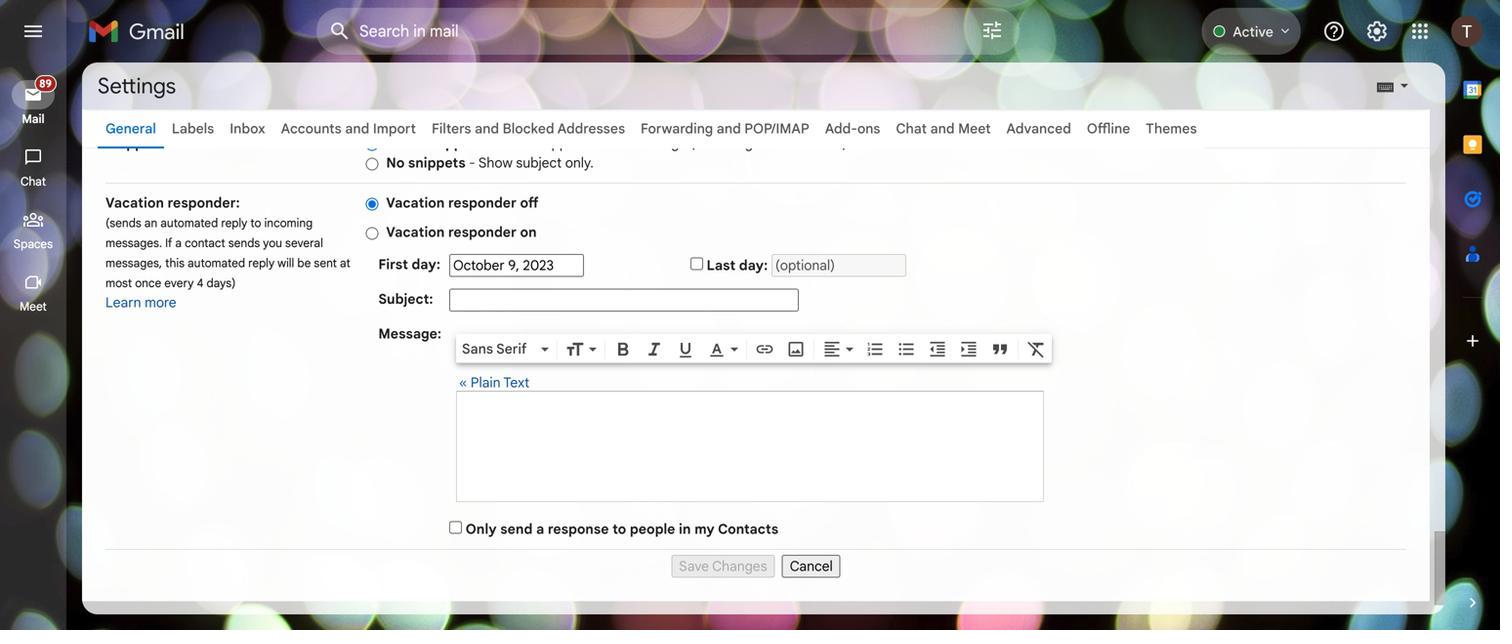 Task type: describe. For each thing, give the bounding box(es) containing it.
in
[[679, 521, 691, 538]]

message
[[631, 135, 687, 152]]

messages,
[[106, 256, 162, 271]]

bulleted list ‪(⌘⇧8)‬ image
[[897, 339, 917, 359]]

import
[[373, 120, 416, 137]]

on
[[520, 224, 537, 241]]

contact
[[185, 236, 225, 251]]

sent
[[314, 256, 337, 271]]

main menu image
[[21, 20, 45, 43]]

at
[[340, 256, 351, 271]]

message:
[[379, 325, 442, 342]]

Vacation responder on radio
[[366, 226, 379, 241]]

Show snippets radio
[[366, 137, 379, 152]]

chat and meet
[[896, 120, 991, 137]]

changes
[[713, 558, 768, 575]]

labels link
[[172, 120, 214, 137]]

contacts
[[718, 521, 779, 538]]

chat for chat
[[20, 174, 46, 189]]

people
[[630, 521, 676, 538]]

add-
[[825, 120, 858, 137]]

and for chat
[[931, 120, 955, 137]]

Only send a response to people in my Contacts checkbox
[[449, 521, 462, 534]]

meet heading
[[0, 299, 66, 315]]

web
[[768, 135, 794, 152]]

themes link
[[1146, 120, 1198, 137]]

only.
[[566, 154, 594, 171]]

underline ‪(⌘u)‬ image
[[676, 340, 696, 360]]

no
[[386, 154, 405, 171]]

last
[[707, 257, 736, 274]]

will
[[278, 256, 294, 271]]

snippets for show subject only.
[[408, 154, 466, 171]]

incoming
[[264, 216, 313, 231]]

only send a response to people in my contacts
[[466, 521, 779, 538]]

- for show snippets of the message (like google web search!).
[[487, 135, 494, 152]]

insert image image
[[787, 339, 806, 359]]

first
[[379, 256, 408, 273]]

add-ons link
[[825, 120, 881, 137]]

every
[[164, 276, 194, 291]]

mail heading
[[0, 111, 66, 127]]

mail
[[22, 112, 45, 127]]

search!).
[[797, 135, 851, 152]]

0 vertical spatial automated
[[161, 216, 218, 231]]

once
[[135, 276, 161, 291]]

ons
[[858, 120, 881, 137]]

sends
[[228, 236, 260, 251]]

show for no snippets
[[479, 154, 513, 171]]

1 vertical spatial automated
[[188, 256, 245, 271]]

vacation responder on
[[386, 224, 537, 241]]

4
[[197, 276, 204, 291]]

snippets for show snippets of the message (like google web search!).
[[426, 135, 484, 152]]

chat and meet link
[[896, 120, 991, 137]]

89
[[39, 77, 52, 90]]

save
[[679, 558, 709, 575]]

sans serif
[[462, 340, 527, 357]]

show snippets - show snippets of the message (like google web search!).
[[386, 135, 851, 152]]

save changes
[[679, 558, 768, 575]]

filters
[[432, 120, 471, 137]]

days)
[[207, 276, 236, 291]]

add-ons
[[825, 120, 881, 137]]

learn
[[106, 294, 141, 311]]

and for forwarding
[[717, 120, 741, 137]]

remove formatting ‪(⌘\)‬ image
[[1027, 339, 1047, 359]]

first day:
[[379, 256, 441, 273]]

Vacation responder off radio
[[366, 197, 379, 211]]

chat heading
[[0, 174, 66, 190]]

google
[[719, 135, 764, 152]]

spaces
[[14, 237, 53, 252]]

vacation responder: (sends an automated reply to incoming messages. if a contact sends you several messages, this automated reply will be sent at most once every 4 days) learn more
[[106, 194, 351, 311]]

formatting options toolbar
[[456, 334, 1052, 363]]

subject
[[516, 154, 562, 171]]

responder for on
[[448, 224, 517, 241]]

save changes button
[[672, 555, 775, 578]]

0 vertical spatial meet
[[959, 120, 991, 137]]

serif
[[496, 340, 527, 357]]

numbered list ‪(⌘⇧7)‬ image
[[866, 339, 885, 359]]

off
[[520, 194, 539, 212]]

messages.
[[106, 236, 162, 251]]

Last day: checkbox
[[691, 257, 703, 270]]

First day: text field
[[449, 254, 584, 277]]

and for filters
[[475, 120, 499, 137]]

an
[[144, 216, 158, 231]]

Last day: text field
[[772, 254, 907, 277]]

sans serif option
[[458, 339, 537, 359]]

forwarding and pop/imap
[[641, 120, 810, 137]]

accounts and import
[[281, 120, 416, 137]]

you
[[263, 236, 282, 251]]

snippets:
[[106, 135, 169, 152]]

advanced link
[[1007, 120, 1072, 137]]



Task type: locate. For each thing, give the bounding box(es) containing it.
day: right last
[[739, 257, 768, 274]]

gmail image
[[88, 12, 194, 51]]

meet inside heading
[[20, 299, 47, 314]]

snippets up no snippets - show subject only.
[[426, 135, 484, 152]]

1 vertical spatial to
[[613, 521, 627, 538]]

1 vertical spatial -
[[469, 154, 476, 171]]

cancel
[[790, 558, 833, 575]]

0 vertical spatial a
[[175, 236, 182, 251]]

0 vertical spatial chat
[[896, 120, 927, 137]]

Subject text field
[[449, 289, 799, 312]]

and right ons
[[931, 120, 955, 137]]

meet left advanced link in the right of the page
[[959, 120, 991, 137]]

vacation up the (sends
[[106, 194, 164, 212]]

general
[[106, 120, 156, 137]]

and up no snippets - show subject only.
[[475, 120, 499, 137]]

1 horizontal spatial a
[[536, 521, 545, 538]]

0 vertical spatial responder
[[448, 194, 517, 212]]

(like
[[691, 135, 716, 152]]

forwarding and pop/imap link
[[641, 120, 810, 137]]

1 and from the left
[[345, 120, 370, 137]]

snippets
[[426, 135, 484, 152], [534, 135, 587, 152], [408, 154, 466, 171]]

show
[[386, 135, 423, 152], [497, 135, 531, 152], [479, 154, 513, 171]]

addresses
[[558, 120, 625, 137]]

3 and from the left
[[717, 120, 741, 137]]

a
[[175, 236, 182, 251], [536, 521, 545, 538]]

italic ‪(⌘i)‬ image
[[645, 339, 664, 359]]

(sends
[[106, 216, 141, 231]]

1 horizontal spatial day:
[[739, 257, 768, 274]]

general link
[[106, 120, 156, 137]]

inbox link
[[230, 120, 265, 137]]

pop/imap
[[745, 120, 810, 137]]

day: right first
[[412, 256, 441, 273]]

offline
[[1087, 120, 1131, 137]]

filters and blocked addresses
[[432, 120, 625, 137]]

tab list
[[1446, 63, 1501, 560]]

show for show snippets
[[497, 135, 531, 152]]

1 horizontal spatial to
[[613, 521, 627, 538]]

most
[[106, 276, 132, 291]]

learn more link
[[106, 294, 177, 311]]

0 vertical spatial -
[[487, 135, 494, 152]]

if
[[165, 236, 172, 251]]

0 horizontal spatial -
[[469, 154, 476, 171]]

snippets up the only.
[[534, 135, 587, 152]]

automated up days)
[[188, 256, 245, 271]]

indent more ‪(⌘])‬ image
[[960, 339, 979, 359]]

1 horizontal spatial chat
[[896, 120, 927, 137]]

Search in mail search field
[[317, 8, 1020, 55]]

- for show subject only.
[[469, 154, 476, 171]]

0 horizontal spatial reply
[[221, 216, 248, 231]]

inbox
[[230, 120, 265, 137]]

89 link
[[12, 75, 57, 109]]

forwarding
[[641, 120, 714, 137]]

this
[[165, 256, 185, 271]]

blocked
[[503, 120, 555, 137]]

vacation right the vacation responder off option
[[386, 194, 445, 212]]

accounts
[[281, 120, 342, 137]]

of
[[591, 135, 604, 152]]

last day:
[[707, 257, 768, 274]]

1 vertical spatial responder
[[448, 224, 517, 241]]

accounts and import link
[[281, 120, 416, 137]]

and right the (like
[[717, 120, 741, 137]]

1 vertical spatial reply
[[248, 256, 275, 271]]

meet down spaces heading
[[20, 299, 47, 314]]

to left people
[[613, 521, 627, 538]]

-
[[487, 135, 494, 152], [469, 154, 476, 171]]

select input tool image
[[1399, 78, 1411, 93]]

1 horizontal spatial navigation
[[106, 550, 1407, 578]]

2 and from the left
[[475, 120, 499, 137]]

0 horizontal spatial to
[[251, 216, 261, 231]]

snippets down filters
[[408, 154, 466, 171]]

bold ‪(⌘b)‬ image
[[614, 339, 633, 359]]

reply down "you"
[[248, 256, 275, 271]]

1 vertical spatial a
[[536, 521, 545, 538]]

automated
[[161, 216, 218, 231], [188, 256, 245, 271]]

be
[[297, 256, 311, 271]]

vacation inside vacation responder: (sends an automated reply to incoming messages. if a contact sends you several messages, this automated reply will be sent at most once every 4 days) learn more
[[106, 194, 164, 212]]

several
[[285, 236, 323, 251]]

advanced search options image
[[973, 11, 1012, 50]]

show up no snippets - show subject only.
[[497, 135, 531, 152]]

4 and from the left
[[931, 120, 955, 137]]

- down filters
[[469, 154, 476, 171]]

and
[[345, 120, 370, 137], [475, 120, 499, 137], [717, 120, 741, 137], [931, 120, 955, 137]]

responder up vacation responder on
[[448, 194, 517, 212]]

1 horizontal spatial reply
[[248, 256, 275, 271]]

chat up spaces heading
[[20, 174, 46, 189]]

automated down responder:
[[161, 216, 218, 231]]

and for accounts
[[345, 120, 370, 137]]

- up no snippets - show subject only.
[[487, 135, 494, 152]]

show up no
[[386, 135, 423, 152]]

Search in mail text field
[[360, 21, 926, 41]]

vacation for vacation responder: (sends an automated reply to incoming messages. if a contact sends you several messages, this automated reply will be sent at most once every 4 days) learn more
[[106, 194, 164, 212]]

day: for last day:
[[739, 257, 768, 274]]

link ‪(⌘k)‬ image
[[755, 339, 775, 359]]

to up sends
[[251, 216, 261, 231]]

1 horizontal spatial meet
[[959, 120, 991, 137]]

1 horizontal spatial -
[[487, 135, 494, 152]]

responder down vacation responder off
[[448, 224, 517, 241]]

themes
[[1146, 120, 1198, 137]]

navigation containing mail
[[0, 63, 68, 630]]

vacation responder off
[[386, 194, 539, 212]]

settings
[[98, 72, 176, 100]]

responder for off
[[448, 194, 517, 212]]

0 horizontal spatial chat
[[20, 174, 46, 189]]

1 responder from the top
[[448, 194, 517, 212]]

the
[[607, 135, 628, 152]]

and left import
[[345, 120, 370, 137]]

settings image
[[1366, 20, 1390, 43]]

advanced
[[1007, 120, 1072, 137]]

chat for chat and meet
[[896, 120, 927, 137]]

1 vertical spatial chat
[[20, 174, 46, 189]]

indent less ‪(⌘[)‬ image
[[928, 339, 948, 359]]

0 horizontal spatial navigation
[[0, 63, 68, 630]]

chat
[[896, 120, 927, 137], [20, 174, 46, 189]]

No snippets radio
[[366, 157, 379, 171]]

only
[[466, 521, 497, 538]]

more
[[145, 294, 177, 311]]

a inside vacation responder: (sends an automated reply to incoming messages. if a contact sends you several messages, this automated reply will be sent at most once every 4 days) learn more
[[175, 236, 182, 251]]

responder:
[[168, 194, 240, 212]]

show left subject
[[479, 154, 513, 171]]

2 responder from the top
[[448, 224, 517, 241]]

day: for first day:
[[412, 256, 441, 273]]

to inside vacation responder: (sends an automated reply to incoming messages. if a contact sends you several messages, this automated reply will be sent at most once every 4 days) learn more
[[251, 216, 261, 231]]

send
[[500, 521, 533, 538]]

support image
[[1323, 20, 1347, 43]]

0 vertical spatial to
[[251, 216, 261, 231]]

reply
[[221, 216, 248, 231], [248, 256, 275, 271]]

day:
[[412, 256, 441, 273], [739, 257, 768, 274]]

response
[[548, 521, 609, 538]]

offline link
[[1087, 120, 1131, 137]]

cancel button
[[782, 555, 841, 578]]

search in mail image
[[322, 14, 358, 49]]

Vacation responder text field
[[457, 402, 1044, 492]]

quote ‪(⌘⇧9)‬ image
[[991, 339, 1010, 359]]

meet
[[959, 120, 991, 137], [20, 299, 47, 314]]

0 horizontal spatial a
[[175, 236, 182, 251]]

filters and blocked addresses link
[[432, 120, 625, 137]]

1 vertical spatial meet
[[20, 299, 47, 314]]

0 vertical spatial reply
[[221, 216, 248, 231]]

navigation
[[0, 63, 68, 630], [106, 550, 1407, 578]]

subject:
[[379, 291, 433, 308]]

vacation for vacation responder on
[[386, 224, 445, 241]]

vacation up first day:
[[386, 224, 445, 241]]

my
[[695, 521, 715, 538]]

chat right ons
[[896, 120, 927, 137]]

navigation containing save changes
[[106, 550, 1407, 578]]

reply up sends
[[221, 216, 248, 231]]

labels
[[172, 120, 214, 137]]

responder
[[448, 194, 517, 212], [448, 224, 517, 241]]

chat inside 'heading'
[[20, 174, 46, 189]]

no snippets - show subject only.
[[386, 154, 594, 171]]

« plain text
[[459, 374, 530, 391]]

spaces heading
[[0, 236, 66, 252]]

a right if
[[175, 236, 182, 251]]

a right send
[[536, 521, 545, 538]]

vacation for vacation responder off
[[386, 194, 445, 212]]

0 horizontal spatial meet
[[20, 299, 47, 314]]

0 horizontal spatial day:
[[412, 256, 441, 273]]

sans
[[462, 340, 493, 357]]



Task type: vqa. For each thing, say whether or not it's contained in the screenshot.
FOOTER containing Terms
no



